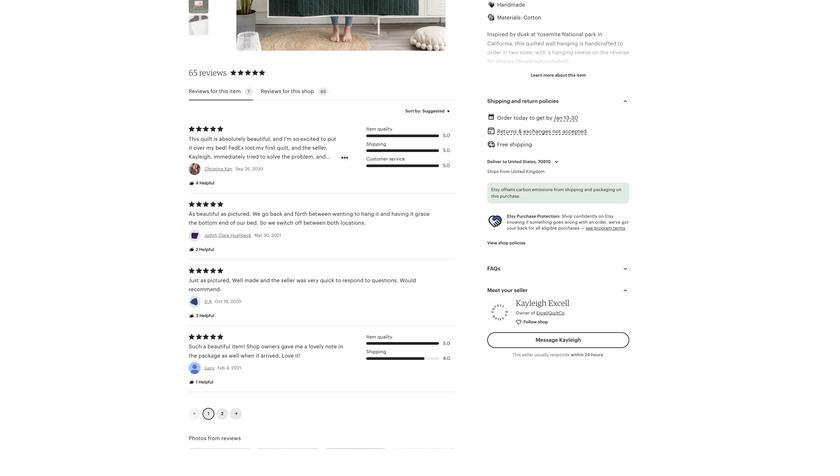 Task type: locate. For each thing, give the bounding box(es) containing it.
to inside the as beautiful as pictured. we go back and forth between wanting to hang it and having it grace the bottom end of our bed.  so we switch off between both locations.
[[355, 211, 360, 217]]

seller right hanging
[[514, 288, 528, 293]]

in down pieces
[[514, 237, 519, 243]]

with inside inspired by dusk at yosemite national park in california, this quilted wall hanging is handcrafted to order in two sizes, with a hanging sleeve on the reverse for display (dowel not included).
[[536, 50, 547, 55]]

kayleigh inside kayleigh excell owner of excellquiltco
[[516, 298, 547, 308]]

1 vertical spatial item
[[230, 89, 241, 94]]

hanging down national
[[557, 41, 578, 46]]

1 vertical spatial from
[[554, 187, 564, 192]]

4,
[[226, 365, 230, 370]]

back down 'if'
[[518, 226, 528, 231]]

protection:
[[538, 214, 561, 219]]

is inside excell quilt co. is the creative studio of kayleigh excell, designer and maker of landscape art quilts. explore the entire collection:
[[528, 139, 532, 145]]

0 vertical spatial by
[[510, 32, 516, 37]]

2 horizontal spatial kayleigh
[[590, 139, 612, 145]]

1 vertical spatial beautiful
[[208, 344, 231, 350]]

back up we
[[270, 211, 283, 217]]

0 vertical spatial your
[[507, 226, 517, 231]]

reviews down the 65 reviews
[[189, 89, 209, 94]]

2020 for d a oct 19, 2020
[[231, 299, 242, 304]]

etsy up made at the right of page
[[492, 187, 500, 192]]

sort by: suggested button
[[401, 104, 458, 118]]

item right about
[[577, 73, 586, 78]]

note right lovely
[[325, 344, 337, 350]]

2 x from the left
[[567, 94, 570, 100]]

from right photos
[[208, 435, 220, 441]]

reviews up reviews for this item at the top of the page
[[199, 68, 227, 78]]

to down offsets
[[506, 193, 512, 198]]

4 • from the top
[[488, 246, 489, 252]]

of left our
[[230, 220, 235, 226]]

reviews for reviews for this item
[[189, 89, 209, 94]]

shipping up designer
[[510, 142, 532, 147]]

view
[[488, 241, 498, 245]]

and up 'states,'
[[530, 148, 539, 154]]

1 vertical spatial two
[[500, 229, 509, 234]]

0 horizontal spatial with
[[279, 172, 290, 177]]

• left no
[[488, 229, 489, 234]]

1 horizontal spatial order
[[513, 193, 527, 198]]

co.
[[518, 139, 527, 145]]

my
[[206, 145, 214, 151], [256, 145, 264, 151]]

7
[[247, 89, 250, 94]]

hang
[[361, 211, 374, 217]]

0 horizontal spatial kayleigh
[[516, 298, 547, 308]]

1 vertical spatial united
[[511, 169, 525, 174]]

150
[[524, 94, 534, 100]]

having
[[392, 211, 409, 217]]

made right well
[[245, 278, 259, 283]]

to right deliver
[[503, 159, 507, 164]]

appearance
[[510, 246, 540, 252]]

excell up excell,
[[488, 139, 503, 145]]

to right respond
[[365, 278, 371, 283]]

item,
[[529, 193, 542, 198]]

2 horizontal spatial not
[[553, 129, 561, 134]]

is right quilt
[[214, 136, 218, 142]]

it left grace
[[410, 211, 414, 217]]

1 vertical spatial shop
[[499, 241, 509, 245]]

and left i'm
[[273, 136, 283, 142]]

the inside just as pictured,  well made and the seller was very quick to respond to questions.  would recommend.
[[272, 278, 280, 283]]

0 horizontal spatial quilt
[[491, 318, 503, 324]]

shipping inside etsy offsets carbon emissions from shipping and packaging on this purchase.
[[565, 187, 584, 192]]

to inside dropdown button
[[503, 159, 507, 164]]

it
[[189, 145, 192, 151], [201, 172, 205, 177], [376, 211, 379, 217], [410, 211, 414, 217], [256, 353, 259, 358]]

of up the landscape
[[583, 139, 588, 145]]

of inside the as beautiful as pictured. we go back and forth between wanting to hang it and having it grace the bottom end of our bed.  so we switch off between both locations.
[[230, 220, 235, 226]]

2 vertical spatial not
[[222, 163, 230, 168]]

identical,
[[538, 229, 562, 234]]

feb
[[218, 365, 225, 370]]

judith
[[205, 233, 217, 238]]

shop inside button
[[499, 241, 509, 245]]

1 horizontal spatial 65
[[321, 89, 326, 94]]

sent
[[189, 172, 200, 177]]

• custom enquiry: https://www.excellquiltco.com/contact
[[488, 327, 588, 341]]

2 my from the left
[[256, 145, 264, 151]]

helpful for a
[[199, 380, 214, 385]]

sort by: suggested
[[406, 109, 445, 113]]

are down screen
[[517, 264, 525, 270]]

1 horizontal spatial 1
[[208, 411, 209, 416]]

on inside the shop confidently on etsy knowing if something goes wrong with an order, we've got your back for all eligible purchases —
[[599, 214, 604, 219]]

seller down she
[[263, 172, 277, 177]]

0 horizontal spatial my
[[206, 145, 214, 151]]

excell quilt co. is the creative studio of kayleigh excell, designer and maker of landscape art quilts. explore the entire collection:
[[488, 139, 617, 163]]

with inside the shop confidently on etsy knowing if something goes wrong with an order, we've got your back for all eligible purchases —
[[579, 220, 588, 225]]

united up ships from united kingdom
[[508, 159, 522, 164]]

an
[[589, 220, 594, 225]]

1 vertical spatial kayleigh
[[516, 298, 547, 308]]

2 inside button
[[196, 247, 198, 252]]

products.
[[306, 172, 331, 177]]

on inside • colour appearance may vary slightly based on different screen resolutions and fabric batch.
[[603, 246, 610, 252]]

we
[[253, 211, 261, 217]]

1 horizontal spatial excell
[[549, 298, 570, 308]]

to left put
[[321, 136, 326, 142]]

from for united
[[500, 169, 510, 174]]

1 horizontal spatial x
[[567, 94, 570, 100]]

and left the 150
[[512, 98, 521, 104]]

a left the new
[[292, 163, 295, 168]]

• for • all orders are non-refundable.
[[488, 264, 489, 270]]

item quality for 5.0
[[367, 126, 393, 132]]

0 vertical spatial &
[[519, 129, 522, 134]]

1 item quality from the top
[[367, 126, 393, 132]]

2 horizontal spatial from
[[554, 187, 564, 192]]

this left usually
[[513, 352, 521, 357]]

quilt down returns on the right top
[[504, 139, 517, 145]]

united down deliver to united states, 70810
[[511, 169, 525, 174]]

inspired by dusk at yosemite national park in california, this quilted wall hanging is handcrafted to order in two sizes, with a hanging sleeve on the reverse for display (dowel not included).
[[488, 32, 629, 64]]

5 • from the top
[[488, 264, 489, 270]]

all
[[536, 226, 541, 231]]

1.2kg.
[[583, 94, 598, 100]]

1 vertical spatial policies
[[510, 241, 526, 245]]

for inside • no two pieces are identical, please allow for slight variations in the finish.
[[597, 229, 604, 234]]

reviews right 7
[[261, 89, 281, 94]]

explore
[[488, 157, 507, 163]]

excell inside kayleigh excell owner of excellquiltco
[[549, 298, 570, 308]]

over
[[194, 145, 205, 151]]

6 • from the top
[[488, 291, 489, 297]]

quilts.
[[601, 148, 617, 154]]

0 horizontal spatial etsy
[[492, 187, 500, 192]]

quilt down 4-
[[491, 318, 503, 324]]

landscape
[[565, 148, 591, 154]]

etsy up knowing
[[507, 214, 516, 219]]

0 vertical spatial item
[[367, 126, 376, 132]]

tracked
[[514, 211, 533, 216]]

0 horizontal spatial shop
[[247, 344, 260, 350]]

item inside "tab list"
[[230, 89, 241, 94]]

2 horizontal spatial etsy
[[605, 214, 614, 219]]

8 • from the top
[[488, 327, 489, 333]]

shipping up internationally
[[565, 187, 584, 192]]

purchase.
[[500, 194, 521, 199]]

beautiful,
[[247, 136, 272, 142]]

further
[[488, 282, 506, 288]]

1 inside button
[[196, 380, 198, 385]]

2 item quality from the top
[[367, 334, 393, 339]]

please down emissions
[[543, 193, 560, 198]]

2020 right "19,"
[[231, 299, 242, 304]]

0 vertical spatial with
[[536, 50, 547, 55]]

1 horizontal spatial this
[[513, 352, 521, 357]]

policies
[[539, 98, 559, 104], [510, 241, 526, 245]]

0 vertical spatial united
[[508, 159, 522, 164]]

• inside • colour appearance may vary slightly based on different screen resolutions and fabric batch.
[[488, 246, 489, 252]]

x right 59
[[567, 94, 570, 100]]

1 vertical spatial your
[[502, 288, 513, 293]]

2 item from the top
[[367, 334, 376, 339]]

1 vertical spatial note
[[325, 344, 337, 350]]

1 quality from the top
[[378, 126, 393, 132]]

0 horizontal spatial 1
[[196, 380, 198, 385]]

•
[[488, 193, 489, 198], [488, 211, 489, 216], [488, 229, 489, 234], [488, 246, 489, 252], [488, 264, 489, 270], [488, 291, 489, 297], [488, 318, 489, 324], [488, 327, 489, 333]]

0 vertical spatial from
[[500, 169, 510, 174]]

• for • quilt care: https://www.excellquiltco.com/quilt-care
[[488, 318, 489, 324]]

etsy for etsy purchase protection:
[[507, 214, 516, 219]]

not inside this quilt is absolutely beautiful, and i'm so excited to put it over my bed! fedex lost my first quilt, and the seller, kayleigh, immediately tried to solve the problem, and shortly after not being found, she made a new one and sent it out. kind & wonderful seller with great products.
[[222, 163, 230, 168]]

large:
[[488, 94, 504, 100]]

0 horizontal spatial not
[[222, 163, 230, 168]]

order inside inspired by dusk at yosemite national park in california, this quilted wall hanging is handcrafted to order in two sizes, with a hanging sleeve on the reverse for display (dowel not included).
[[488, 50, 502, 55]]

0 horizontal spatial 2021
[[232, 365, 241, 370]]

and down vary
[[560, 255, 569, 261]]

note up signed
[[561, 193, 573, 198]]

for inside the shop confidently on etsy knowing if something goes wrong with an order, we've got your back for all eligible purchases —
[[529, 226, 535, 231]]

etsy inside the shop confidently on etsy knowing if something goes wrong with an order, we've got your back for all eligible purchases —
[[605, 214, 614, 219]]

1 vertical spatial are
[[517, 264, 525, 270]]

from inside etsy offsets carbon emissions from shipping and packaging on this purchase.
[[554, 187, 564, 192]]

your right meet
[[502, 288, 513, 293]]

helpful inside 'button'
[[200, 313, 214, 318]]

1 vertical spatial not
[[553, 129, 561, 134]]

0 horizontal spatial policies
[[510, 241, 526, 245]]

screen
[[511, 255, 528, 261]]

4 5.0 from the top
[[443, 341, 450, 346]]

from for reviews
[[208, 435, 220, 441]]

1 horizontal spatial are
[[529, 229, 537, 234]]

0 horizontal spatial is
[[214, 136, 218, 142]]

order down carbon
[[513, 193, 527, 198]]

seller inside this quilt is absolutely beautiful, and i'm so excited to put it over my bed! fedex lost my first quilt, and the seller, kayleigh, immediately tried to solve the problem, and shortly after not being found, she made a new one and sent it out. kind & wonderful seller with great products.
[[263, 172, 277, 177]]

excell inside excell quilt co. is the creative studio of kayleigh excell, designer and maker of landscape art quilts. explore the entire collection:
[[488, 139, 503, 145]]

1 horizontal spatial by
[[547, 115, 553, 121]]

and inside etsy offsets carbon emissions from shipping and packaging on this purchase.
[[585, 187, 593, 192]]

two up display
[[509, 50, 519, 55]]

• inside • made to order item, please note the current processing time.
[[488, 193, 489, 198]]

the up appearance
[[520, 237, 529, 243]]

0 horizontal spatial reviews
[[189, 89, 209, 94]]

beautiful up bottom
[[197, 211, 219, 217]]

shop up wrong
[[562, 214, 573, 219]]

honey,
[[537, 112, 554, 118]]

• left all
[[488, 264, 489, 270]]

1 vertical spatial quilt
[[491, 318, 503, 324]]

oct
[[215, 299, 223, 304]]

more
[[544, 73, 554, 78]]

kingdom
[[526, 169, 545, 174]]

the down handcrafted on the right of the page
[[601, 50, 609, 55]]

goes
[[553, 220, 564, 225]]

• inside • hanging directions: https://www.excellquiltco.com/blog/hang-your-quilt- in-4-simple-steps
[[488, 291, 489, 297]]

1 horizontal spatial etsy
[[507, 214, 516, 219]]

0 vertical spatial 2020
[[252, 166, 263, 171]]

1 horizontal spatial is
[[528, 139, 532, 145]]

1 vertical spatial item quality
[[367, 334, 393, 339]]

0 horizontal spatial order
[[488, 50, 502, 55]]

• for • hanging directions: https://www.excellquiltco.com/blog/hang-your-quilt- in-4-simple-steps
[[488, 291, 489, 297]]

is inside inspired by dusk at yosemite national park in california, this quilted wall hanging is handcrafted to order in two sizes, with a hanging sleeve on the reverse for display (dowel not included).
[[580, 41, 584, 46]]

kayleigh down directions:
[[516, 298, 547, 308]]

etsy up we've
[[605, 214, 614, 219]]

0 horizontal spatial made
[[245, 278, 259, 283]]

1 vertical spatial please
[[564, 229, 580, 234]]

sizes,
[[520, 50, 534, 55]]

shop up the when
[[247, 344, 260, 350]]

0 vertical spatial note
[[561, 193, 573, 198]]

0 horizontal spatial from
[[208, 435, 220, 441]]

• inside • custom enquiry: https://www.excellquiltco.com/contact
[[488, 327, 489, 333]]

problem,
[[292, 154, 315, 160]]

two inside • no two pieces are identical, please allow for slight variations in the finish.
[[500, 229, 509, 234]]

made down solve
[[276, 163, 291, 168]]

& down green. on the right top
[[519, 129, 522, 134]]

quality
[[378, 126, 393, 132], [378, 334, 393, 339]]

1 item from the top
[[367, 126, 376, 132]]

white,
[[519, 112, 535, 118]]

helpful down out.
[[200, 181, 215, 186]]

2 horizontal spatial shop
[[538, 320, 548, 325]]

1 horizontal spatial quilt
[[504, 139, 517, 145]]

• down further
[[488, 291, 489, 297]]

& inside button
[[519, 129, 522, 134]]

1 x from the left
[[535, 94, 538, 100]]

this seller usually responds within 24 hours.
[[513, 352, 605, 357]]

united inside dropdown button
[[508, 159, 522, 164]]

2 reviews from the left
[[261, 89, 281, 94]]

65 for 65 reviews
[[189, 68, 198, 78]]

1 vertical spatial &
[[231, 172, 234, 177]]

pictured,
[[208, 278, 231, 283]]

california,
[[488, 41, 514, 46]]

as up the end
[[221, 211, 226, 217]]

—
[[581, 226, 585, 231]]

your-
[[597, 300, 610, 306]]

2 vertical spatial with
[[579, 220, 588, 225]]

the inside • no two pieces are identical, please allow for slight variations in the finish.
[[520, 237, 529, 243]]

not up the creative
[[553, 129, 561, 134]]

hanging up included).
[[553, 50, 574, 55]]

• for • custom enquiry: https://www.excellquiltco.com/contact
[[488, 327, 489, 333]]

helpful for beautiful
[[199, 247, 214, 252]]

order down california,
[[488, 50, 502, 55]]

0 horizontal spatial by
[[510, 32, 516, 37]]

excellquiltco link
[[537, 311, 565, 316]]

2 quality from the top
[[378, 334, 393, 339]]

tab list
[[189, 84, 455, 100]]

are up finish.
[[529, 229, 537, 234]]

1 • from the top
[[488, 193, 489, 198]]

my down beautiful,
[[256, 145, 264, 151]]

to right tried
[[260, 154, 266, 160]]

1 horizontal spatial shop
[[499, 241, 509, 245]]

at
[[531, 32, 536, 37]]

0 vertical spatial are
[[529, 229, 537, 234]]

• inside • shipped tracked and signed internationally via courier.
[[488, 211, 489, 216]]

the inside • made to order item, please note the current processing time.
[[574, 193, 583, 198]]

reviews for reviews for this shop
[[261, 89, 281, 94]]

1 vertical spatial 2021
[[232, 365, 241, 370]]

2 vertical spatial shipping
[[367, 349, 386, 354]]

3 • from the top
[[488, 229, 489, 234]]

2 horizontal spatial with
[[579, 220, 588, 225]]

quilt-
[[610, 300, 623, 306]]

2 vertical spatial kayleigh
[[560, 337, 581, 343]]

and down seller,
[[316, 154, 326, 160]]

in-
[[488, 309, 494, 315]]

etsy inside etsy offsets carbon emissions from shipping and packaging on this purchase.
[[492, 187, 500, 192]]

2 vertical spatial as
[[222, 353, 227, 358]]

• left custom
[[488, 327, 489, 333]]

as up recommend.
[[200, 278, 206, 283]]

well
[[229, 353, 239, 358]]

kayleigh inside the message kayleigh button
[[560, 337, 581, 343]]

0 vertical spatial between
[[309, 211, 331, 217]]

reviews
[[189, 89, 209, 94], [261, 89, 281, 94]]

0 vertical spatial item
[[577, 73, 586, 78]]

1 vertical spatial shop
[[247, 344, 260, 350]]

1 horizontal spatial kayleigh
[[560, 337, 581, 343]]

0 horizontal spatial back
[[270, 211, 283, 217]]

meet
[[488, 288, 500, 293]]

0 vertical spatial policies
[[539, 98, 559, 104]]

returns
[[497, 129, 517, 134]]

made inside just as pictured,  well made and the seller was very quick to respond to questions.  would recommend.
[[245, 278, 259, 283]]

0 vertical spatial shipping
[[488, 98, 510, 104]]

shop for view shop policies
[[499, 241, 509, 245]]

as inside the as beautiful as pictured. we go back and forth between wanting to hang it and having it grace the bottom end of our bed.  so we switch off between both locations.
[[221, 211, 226, 217]]

on right packaging
[[617, 187, 622, 192]]

0 horizontal spatial excell
[[488, 139, 503, 145]]

this for this quilt is absolutely beautiful, and i'm so excited to put it over my bed! fedex lost my first quilt, and the seller, kayleigh, immediately tried to solve the problem, and shortly after not being found, she made a new one and sent it out. kind & wonderful seller with great products.
[[189, 136, 199, 142]]

and up switch
[[284, 211, 294, 217]]

1 horizontal spatial 2020
[[252, 166, 263, 171]]

off-
[[511, 112, 520, 118]]

and inside • colour appearance may vary slightly based on different screen resolutions and fabric batch.
[[560, 255, 569, 261]]

2 • from the top
[[488, 211, 489, 216]]

off
[[295, 220, 302, 226]]

shop inside the shop confidently on etsy knowing if something goes wrong with an order, we've got your back for all eligible purchases —
[[562, 214, 573, 219]]

out.
[[206, 172, 216, 177]]

1 horizontal spatial with
[[536, 50, 547, 55]]

the left the was
[[272, 278, 280, 283]]

4 helpful button
[[184, 177, 219, 189]]

0 vertical spatial shipping
[[510, 142, 532, 147]]

excell up excellquiltco link
[[549, 298, 570, 308]]

hours.
[[591, 352, 605, 357]]

d a oct 19, 2020
[[205, 299, 242, 304]]

policies inside button
[[510, 241, 526, 245]]

0 horizontal spatial shop
[[302, 89, 314, 94]]

• inside • no two pieces are identical, please allow for slight variations in the finish.
[[488, 229, 489, 234]]

1 reviews from the left
[[189, 89, 209, 94]]

0 vertical spatial 2
[[196, 247, 198, 252]]

within
[[571, 352, 584, 357]]

& down christina xan sep 26, 2020
[[231, 172, 234, 177]]

on inside inspired by dusk at yosemite national park in california, this quilted wall hanging is handcrafted to order in two sizes, with a hanging sleeve on the reverse for display (dowel not included).
[[593, 50, 599, 55]]

7 • from the top
[[488, 318, 489, 324]]

between up both
[[309, 211, 331, 217]]

sort
[[406, 109, 414, 113]]

1 for 1 helpful
[[196, 380, 198, 385]]

the down excited
[[303, 145, 311, 151]]

please
[[543, 193, 560, 198], [564, 229, 580, 234]]

shop
[[302, 89, 314, 94], [499, 241, 509, 245], [538, 320, 548, 325]]

this up over
[[189, 136, 199, 142]]

non-
[[526, 264, 538, 270]]

beautiful inside 'such a beautiful item! shop owners gave me a lovely note in the package as well when it arrived. love it!'
[[208, 344, 231, 350]]

is right "co."
[[528, 139, 532, 145]]

1 horizontal spatial note
[[561, 193, 573, 198]]

1 horizontal spatial 2
[[221, 411, 224, 416]]

0 horizontal spatial 2020
[[231, 299, 242, 304]]

to up locations.
[[355, 211, 360, 217]]

and up 'something'
[[535, 211, 544, 216]]

policies left 59
[[539, 98, 559, 104]]

1 vertical spatial quality
[[378, 334, 393, 339]]

with up —
[[579, 220, 588, 225]]

2 vertical spatial shop
[[538, 320, 548, 325]]

1 vertical spatial 2020
[[231, 299, 242, 304]]

accepted
[[563, 129, 587, 134]]

from right ships
[[500, 169, 510, 174]]

by right get
[[547, 115, 553, 121]]

nature inspired wall decor quilted wall hanging landscape image 8 image
[[189, 0, 209, 13]]

a inside this quilt is absolutely beautiful, and i'm so excited to put it over my bed! fedex lost my first quilt, and the seller, kayleigh, immediately tried to solve the problem, and shortly after not being found, she made a new one and sent it out. kind & wonderful seller with great products.
[[292, 163, 295, 168]]

• for • colour appearance may vary slightly based on different screen resolutions and fabric batch.
[[488, 246, 489, 252]]

learn more about this item
[[531, 73, 586, 78]]

kayleigh excell image
[[488, 300, 512, 325]]

back inside the shop confidently on etsy knowing if something goes wrong with an order, we've got your back for all eligible purchases —
[[518, 226, 528, 231]]

with down quilted at the right
[[536, 50, 547, 55]]

bed.
[[247, 220, 259, 226]]

0 vertical spatial order
[[488, 50, 502, 55]]

such
[[189, 344, 202, 350]]

d a link
[[205, 299, 212, 304]]

1 horizontal spatial &
[[519, 129, 522, 134]]

0 horizontal spatial 65
[[189, 68, 198, 78]]

1 horizontal spatial my
[[256, 145, 264, 151]]

peach,
[[586, 112, 603, 118]]

0 horizontal spatial please
[[543, 193, 560, 198]]

helpful down lucy link
[[199, 380, 214, 385]]

shipping inside dropdown button
[[488, 98, 510, 104]]

quality for 4.0
[[378, 334, 393, 339]]

on up order,
[[599, 214, 604, 219]]

and inside shipping and return policies dropdown button
[[512, 98, 521, 104]]

this inside this quilt is absolutely beautiful, and i'm so excited to put it over my bed! fedex lost my first quilt, and the seller, kayleigh, immediately tried to solve the problem, and shortly after not being found, she made a new one and sent it out. kind & wonderful seller with great products.
[[189, 136, 199, 142]]

on inside etsy offsets carbon emissions from shipping and packaging on this purchase.
[[617, 187, 622, 192]]

the left current
[[574, 193, 583, 198]]

0 horizontal spatial note
[[325, 344, 337, 350]]

shortly
[[189, 163, 207, 168]]

materials:
[[497, 15, 522, 20]]

2 horizontal spatial is
[[580, 41, 584, 46]]

1 horizontal spatial please
[[564, 229, 580, 234]]

it right the when
[[256, 353, 259, 358]]

helpful right the 3
[[200, 313, 214, 318]]

• up courier.
[[488, 211, 489, 216]]

your down knowing
[[507, 226, 517, 231]]

in up handcrafted on the right of the page
[[598, 32, 603, 37]]

to up reverse
[[618, 41, 624, 46]]

quilt for co.
[[504, 139, 517, 145]]

1 horizontal spatial from
[[500, 169, 510, 174]]

quick
[[320, 278, 334, 283]]

item left 7
[[230, 89, 241, 94]]

such a beautiful item! shop owners gave me a lovely note in the package as well when it arrived. love it!
[[189, 344, 343, 358]]

yosemite
[[538, 32, 561, 37]]

0 horizontal spatial x
[[535, 94, 538, 100]]

• down view
[[488, 246, 489, 252]]

my down quilt
[[206, 145, 214, 151]]

3 5.0 from the top
[[443, 163, 450, 168]]

quilt inside excell quilt co. is the creative studio of kayleigh excell, designer and maker of landscape art quilts. explore the entire collection:
[[504, 139, 517, 145]]

1 vertical spatial 65
[[321, 89, 326, 94]]

quilt for care:
[[491, 318, 503, 324]]

ships
[[488, 169, 499, 174]]



Task type: vqa. For each thing, say whether or not it's contained in the screenshot.
the it's
no



Task type: describe. For each thing, give the bounding box(es) containing it.
150cm,
[[539, 94, 558, 100]]

vary
[[554, 246, 565, 252]]

xan
[[225, 166, 232, 171]]

creative
[[544, 139, 564, 145]]

package
[[199, 353, 220, 358]]

this inside dropdown button
[[568, 73, 576, 78]]

65 for 65
[[321, 89, 326, 94]]

message
[[536, 337, 558, 343]]

this for this seller usually responds within 24 hours.
[[513, 352, 521, 357]]

gave
[[281, 344, 294, 350]]

4-
[[494, 309, 499, 315]]

and inside just as pictured,  well made and the seller was very quick to respond to questions.  would recommend.
[[260, 278, 270, 283]]

excell,
[[488, 148, 504, 154]]

offsets
[[501, 187, 515, 192]]

made
[[491, 193, 505, 198]]

and left having
[[381, 211, 390, 217]]

your inside "dropdown button"
[[502, 288, 513, 293]]

the inside inspired by dusk at yosemite national park in california, this quilted wall hanging is handcrafted to order in two sizes, with a hanging sleeve on the reverse for display (dowel not included).
[[601, 50, 609, 55]]

• for • shipped tracked and signed internationally via courier.
[[488, 211, 489, 216]]

made inside this quilt is absolutely beautiful, and i'm so excited to put it over my bed! fedex lost my first quilt, and the seller, kayleigh, immediately tried to solve the problem, and shortly after not being found, she made a new one and sent it out. kind & wonderful seller with great products.
[[276, 163, 291, 168]]

we've
[[609, 220, 621, 225]]

wrong
[[565, 220, 578, 225]]

2020 for christina xan sep 26, 2020
[[252, 166, 263, 171]]

jan 13-30 button
[[554, 113, 579, 123]]

shop for follow shop
[[538, 320, 548, 325]]

was
[[297, 278, 307, 283]]

art
[[592, 148, 599, 154]]

owners
[[261, 344, 280, 350]]

and inside • shipped tracked and signed internationally via courier.
[[535, 211, 544, 216]]

as inside just as pictured,  well made and the seller was very quick to respond to questions.  would recommend.
[[200, 278, 206, 283]]

pieces
[[511, 229, 527, 234]]

care
[[613, 318, 624, 324]]

not inside button
[[553, 129, 561, 134]]

excellquiltco
[[537, 311, 565, 316]]

solve
[[267, 154, 280, 160]]

lucy
[[205, 365, 214, 370]]

responds
[[551, 352, 570, 357]]

etsy purchase protection:
[[507, 214, 561, 219]]

order inside • made to order item, please note the current processing time.
[[513, 193, 527, 198]]

emissions
[[533, 187, 553, 192]]

kayleigh excell owner of excellquiltco
[[516, 298, 570, 316]]

0 vertical spatial hanging
[[557, 41, 578, 46]]

the inside 'such a beautiful item! shop owners gave me a lovely note in the package as well when it arrived. love it!'
[[189, 353, 197, 358]]

lucy link
[[205, 365, 214, 370]]

• for • made to order item, please note the current processing time.
[[488, 193, 489, 198]]

1 vertical spatial hanging
[[553, 50, 574, 55]]

note inside 'such a beautiful item! shop owners gave me a lovely note in the package as well when it arrived. love it!'
[[325, 344, 337, 350]]

arrived.
[[261, 353, 280, 358]]

suggested
[[423, 109, 445, 113]]

internationally
[[564, 211, 601, 216]]

3 helpful
[[195, 313, 214, 318]]

please inside • no two pieces are identical, please allow for slight variations in the finish.
[[564, 229, 580, 234]]

shipping and return policies button
[[482, 93, 636, 109]]

this inside etsy offsets carbon emissions from shipping and packaging on this purchase.
[[492, 194, 499, 199]]

please inside • made to order item, please note the current processing time.
[[543, 193, 560, 198]]

see program terms link
[[586, 226, 626, 231]]

deliver to united states, 70810
[[488, 159, 551, 164]]

jan
[[554, 115, 563, 121]]

service
[[389, 156, 405, 162]]

as beautiful as pictured. we go back and forth between wanting to hang it and having it grace the bottom end of our bed.  so we switch off between both locations.
[[189, 211, 430, 226]]

are inside • no two pieces are identical, please allow for slight variations in the finish.
[[529, 229, 537, 234]]

not inside inspired by dusk at yosemite national park in california, this quilted wall hanging is handcrafted to order in two sizes, with a hanging sleeve on the reverse for display (dowel not included).
[[535, 59, 543, 64]]

1 vertical spatial between
[[304, 220, 326, 226]]

excited
[[301, 136, 320, 142]]

etsy offsets carbon emissions from shipping and packaging on this purchase.
[[492, 187, 622, 199]]

for inside inspired by dusk at yosemite national park in california, this quilted wall hanging is handcrafted to order in two sizes, with a hanging sleeve on the reverse for display (dowel not included).
[[488, 59, 495, 64]]

policies inside dropdown button
[[539, 98, 559, 104]]

kayleigh inside excell quilt co. is the creative studio of kayleigh excell, designer and maker of landscape art quilts. explore the entire collection:
[[590, 139, 612, 145]]

of inside kayleigh excell owner of excellquiltco
[[531, 311, 536, 316]]

1 5.0 from the top
[[443, 133, 450, 138]]

1 for 1
[[208, 411, 209, 416]]

simple-
[[499, 309, 518, 315]]

0 horizontal spatial shipping
[[510, 142, 532, 147]]

shop inside "tab list"
[[302, 89, 314, 94]]

quality for 5.0
[[378, 126, 393, 132]]

and inside excell quilt co. is the creative studio of kayleigh excell, designer and maker of landscape art quilts. explore the entire collection:
[[530, 148, 539, 154]]

locations.
[[341, 220, 366, 226]]

faqs button
[[482, 261, 636, 277]]

purchase
[[517, 214, 536, 219]]

in up display
[[503, 50, 508, 55]]

follow
[[524, 320, 537, 325]]

the down quilt,
[[282, 154, 290, 160]]

terms
[[614, 226, 626, 231]]

grace
[[415, 211, 430, 217]]

item for 5.0
[[367, 126, 376, 132]]

united for to
[[508, 159, 522, 164]]

deliver to united states, 70810 button
[[483, 155, 566, 169]]

colours:
[[488, 112, 509, 118]]

questions.
[[372, 278, 399, 283]]

two inside inspired by dusk at yosemite national park in california, this quilted wall hanging is handcrafted to order in two sizes, with a hanging sleeve on the reverse for display (dowel not included).
[[509, 50, 519, 55]]

a right "such"
[[203, 344, 206, 350]]

2 helpful button
[[184, 244, 219, 256]]

etsy for etsy offsets carbon emissions from shipping and packaging on this purchase.
[[492, 187, 500, 192]]

1 horizontal spatial 2021
[[272, 233, 281, 238]]

2 for 2 helpful
[[196, 247, 198, 252]]

it inside 'such a beautiful item! shop owners gave me a lovely note in the package as well when it arrived. love it!'
[[256, 353, 259, 358]]

with inside this quilt is absolutely beautiful, and i'm so excited to put it over my bed! fedex lost my first quilt, and the seller, kayleigh, immediately tried to solve the problem, and shortly after not being found, she made a new one and sent it out. kind & wonderful seller with great products.
[[279, 172, 290, 177]]

the down designer
[[508, 157, 517, 163]]

tab list containing reviews for this item
[[189, 84, 455, 100]]

christina
[[205, 166, 223, 171]]

handmade
[[497, 2, 525, 8]]

first
[[265, 145, 276, 151]]

helpful for as
[[200, 313, 214, 318]]

nature inspired wall decor quilted wall hanging landscape image 9 image
[[189, 15, 209, 35]]

go
[[262, 211, 269, 217]]

one
[[308, 163, 318, 168]]

item inside dropdown button
[[577, 73, 586, 78]]

packaging
[[594, 187, 615, 192]]

shop inside 'such a beautiful item! shop owners gave me a lovely note in the package as well when it arrived. love it!'
[[247, 344, 260, 350]]

seller left usually
[[522, 352, 534, 357]]

in inside • no two pieces are identical, please allow for slight variations in the finish.
[[514, 237, 519, 243]]

shipping for 5.0
[[367, 141, 386, 147]]

to inside • made to order item, please note the current processing time.
[[506, 193, 512, 198]]

a right 'me' at the left bottom
[[305, 344, 308, 350]]

back inside the as beautiful as pictured. we go back and forth between wanting to hang it and having it grace the bottom end of our bed.  so we switch off between both locations.
[[270, 211, 283, 217]]

seller inside just as pictured,  well made and the seller was very quick to respond to questions.  would recommend.
[[281, 278, 295, 283]]

to left get
[[530, 115, 535, 121]]

& inside this quilt is absolutely beautiful, and i'm so excited to put it over my bed! fedex lost my first quilt, and the seller, kayleigh, immediately tried to solve the problem, and shortly after not being found, she made a new one and sent it out. kind & wonderful seller with great products.
[[231, 172, 234, 177]]

beautiful inside the as beautiful as pictured. we go back and forth between wanting to hang it and having it grace the bottom end of our bed.  so we switch off between both locations.
[[197, 211, 219, 217]]

resolutions
[[530, 255, 558, 261]]

item!
[[232, 344, 245, 350]]

1 my from the left
[[206, 145, 214, 151]]

2 5.0 from the top
[[443, 148, 450, 153]]

it left out.
[[201, 172, 205, 177]]

• colour appearance may vary slightly based on different screen resolutions and fabric batch.
[[488, 246, 610, 261]]

and down the so
[[292, 145, 301, 151]]

states,
[[523, 159, 537, 164]]

learn
[[531, 73, 543, 78]]

(dowel
[[516, 59, 533, 64]]

shipping for 4.0
[[367, 349, 386, 354]]

a inside inspired by dusk at yosemite national park in california, this quilted wall hanging is handcrafted to order in two sizes, with a hanging sleeve on the reverse for display (dowel not included).
[[548, 50, 551, 55]]

in inside 'such a beautiful item! shop owners gave me a lovely note in the package as well when it arrived. love it!'
[[339, 344, 343, 350]]

• for • no two pieces are identical, please allow for slight variations in the finish.
[[488, 229, 489, 234]]

by inside inspired by dusk at yosemite national park in california, this quilted wall hanging is handcrafted to order in two sizes, with a hanging sleeve on the reverse for display (dowel not included).
[[510, 32, 516, 37]]

1 vertical spatial reviews
[[222, 435, 241, 441]]

note inside • made to order item, please note the current processing time.
[[561, 193, 573, 198]]

13-
[[564, 115, 572, 121]]

information:
[[508, 282, 539, 288]]

30,
[[264, 233, 270, 238]]

as inside 'such a beautiful item! shop owners gave me a lovely note in the package as well when it arrived. love it!'
[[222, 353, 227, 358]]

it right hang
[[376, 211, 379, 217]]

the down exchanges
[[534, 139, 542, 145]]

today
[[514, 115, 528, 121]]

to inside inspired by dusk at yosemite national park in california, this quilted wall hanging is handcrafted to order in two sizes, with a hanging sleeve on the reverse for display (dowel not included).
[[618, 41, 624, 46]]

signed
[[546, 211, 563, 216]]

it left over
[[189, 145, 192, 151]]

0 vertical spatial reviews
[[199, 68, 227, 78]]

a
[[209, 299, 212, 304]]

deliver
[[488, 159, 502, 164]]

refundable.
[[538, 264, 568, 270]]

about
[[555, 73, 567, 78]]

to right the quick at the left of page
[[336, 278, 341, 283]]

if
[[526, 220, 529, 225]]

your inside the shop confidently on etsy knowing if something goes wrong with an order, we've got your back for all eligible purchases —
[[507, 226, 517, 231]]

details:
[[488, 184, 507, 189]]

carbon
[[517, 187, 531, 192]]

cotton
[[524, 15, 542, 20]]

tried
[[247, 154, 259, 160]]

item quality for 4.0
[[367, 334, 393, 339]]

1 link
[[203, 408, 215, 420]]

large: approx 150 x 150cm, 59 x 59", 1.2kg.
[[488, 94, 598, 100]]

returns & exchanges not accepted button
[[497, 127, 587, 136]]

• quilt care: https://www.excellquiltco.com/quilt-care
[[488, 318, 624, 324]]

wall
[[546, 41, 556, 46]]

seller inside "dropdown button"
[[514, 288, 528, 293]]

is inside this quilt is absolutely beautiful, and i'm so excited to put it over my bed! fedex lost my first quilt, and the seller, kayleigh, immediately tried to solve the problem, and shortly after not being found, she made a new one and sent it out. kind & wonderful seller with great products.
[[214, 136, 218, 142]]

and up products.
[[320, 163, 329, 168]]

united for from
[[511, 169, 525, 174]]

of down the creative
[[558, 148, 563, 154]]

this inside inspired by dusk at yosemite national park in california, this quilted wall hanging is handcrafted to order in two sizes, with a hanging sleeve on the reverse for display (dowel not included).
[[515, 41, 525, 46]]

item for 4.0
[[367, 334, 376, 339]]

it!
[[295, 353, 300, 358]]

the inside the as beautiful as pictured. we go back and forth between wanting to hang it and having it grace the bottom end of our bed.  so we switch off between both locations.
[[189, 220, 197, 226]]

after
[[208, 163, 220, 168]]

free shipping
[[497, 142, 532, 147]]

hanging
[[491, 291, 513, 297]]

free
[[497, 142, 509, 147]]

2 for 2
[[221, 411, 224, 416]]

so
[[260, 220, 267, 226]]



